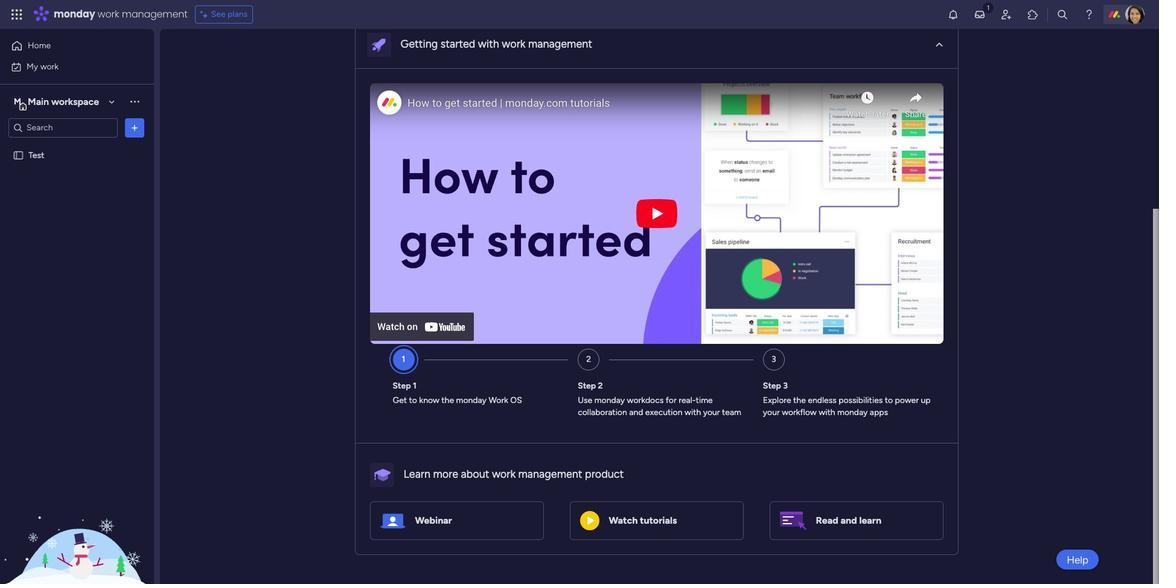 Task type: locate. For each thing, give the bounding box(es) containing it.
workflow
[[782, 408, 817, 418]]

Search in workspace field
[[25, 121, 101, 135]]

step up get
[[393, 381, 411, 391]]

with
[[478, 37, 499, 51], [685, 408, 701, 418], [819, 408, 835, 418]]

1 step from the left
[[393, 381, 411, 391]]

1 vertical spatial management
[[528, 37, 592, 51]]

work right my
[[40, 61, 59, 72]]

options image
[[129, 122, 141, 134]]

step up use
[[578, 381, 596, 391]]

1 horizontal spatial the
[[794, 396, 806, 406]]

work inside button
[[40, 61, 59, 72]]

step 3 explore the endless possibilities to power up your workflow with monday apps
[[763, 381, 931, 418]]

2 your from the left
[[763, 408, 780, 418]]

help
[[1067, 554, 1089, 566]]

0 horizontal spatial step
[[393, 381, 411, 391]]

and
[[629, 408, 643, 418], [841, 515, 857, 527]]

monday down possibilities
[[838, 408, 868, 418]]

and down workdocs
[[629, 408, 643, 418]]

step inside the step 1 get to know the monday work os
[[393, 381, 411, 391]]

the up workflow
[[794, 396, 806, 406]]

0 vertical spatial and
[[629, 408, 643, 418]]

monday work management
[[54, 7, 188, 21]]

management
[[122, 7, 188, 21], [528, 37, 592, 51], [518, 468, 583, 481]]

1 horizontal spatial 1
[[413, 381, 417, 391]]

see plans
[[211, 9, 248, 19]]

and inside step 2 use monday workdocs for real-time collaboration and execution with your team
[[629, 408, 643, 418]]

1 horizontal spatial with
[[685, 408, 701, 418]]

more
[[433, 468, 458, 481]]

management inside dropdown button
[[528, 37, 592, 51]]

1 vertical spatial 2
[[598, 381, 603, 391]]

1 horizontal spatial to
[[885, 396, 893, 406]]

1 horizontal spatial 3
[[783, 381, 788, 391]]

workdocs
[[627, 396, 664, 406]]

0 vertical spatial 1
[[402, 354, 405, 365]]

with for 2
[[685, 408, 701, 418]]

step inside step 3 explore the endless possibilities to power up your workflow with monday apps
[[763, 381, 781, 391]]

2 up collaboration
[[598, 381, 603, 391]]

0 vertical spatial 3
[[772, 354, 776, 365]]

monday left work
[[456, 396, 487, 406]]

1 vertical spatial 1
[[413, 381, 417, 391]]

1 to from the left
[[409, 396, 417, 406]]

step for step 3 explore the endless possibilities to power up your workflow with monday apps
[[763, 381, 781, 391]]

2 inside step 2 use monday workdocs for real-time collaboration and execution with your team
[[598, 381, 603, 391]]

with for 3
[[819, 408, 835, 418]]

option
[[0, 144, 154, 147]]

2 to from the left
[[885, 396, 893, 406]]

2 the from the left
[[794, 396, 806, 406]]

3
[[772, 354, 776, 365], [783, 381, 788, 391]]

step
[[393, 381, 411, 391], [578, 381, 596, 391], [763, 381, 781, 391]]

1 up get
[[402, 354, 405, 365]]

my work
[[27, 61, 59, 72]]

2 up use
[[587, 354, 591, 365]]

apps image
[[1027, 8, 1039, 21]]

with down real-
[[685, 408, 701, 418]]

read
[[816, 515, 839, 527]]

1 horizontal spatial 2
[[598, 381, 603, 391]]

1 your from the left
[[703, 408, 720, 418]]

management for getting started with work management
[[528, 37, 592, 51]]

0 vertical spatial management
[[122, 7, 188, 21]]

the
[[442, 396, 454, 406], [794, 396, 806, 406]]

main workspace
[[28, 96, 99, 107]]

0 horizontal spatial 2
[[587, 354, 591, 365]]

work inside region
[[492, 468, 516, 481]]

my
[[27, 61, 38, 72]]

work right the about
[[492, 468, 516, 481]]

product
[[585, 468, 624, 481]]

up
[[921, 396, 931, 406]]

work up home 'button'
[[98, 7, 119, 21]]

1 horizontal spatial step
[[578, 381, 596, 391]]

1 the from the left
[[442, 396, 454, 406]]

management inside region
[[518, 468, 583, 481]]

with down 'endless'
[[819, 408, 835, 418]]

2 horizontal spatial step
[[763, 381, 781, 391]]

2 vertical spatial management
[[518, 468, 583, 481]]

getting
[[401, 37, 438, 51]]

my work button
[[7, 57, 130, 76]]

test
[[28, 150, 44, 160]]

monday
[[54, 7, 95, 21], [456, 396, 487, 406], [595, 396, 625, 406], [838, 408, 868, 418]]

work
[[98, 7, 119, 21], [502, 37, 526, 51], [40, 61, 59, 72], [492, 468, 516, 481]]

with inside step 3 explore the endless possibilities to power up your workflow with monday apps
[[819, 408, 835, 418]]

your down time
[[703, 408, 720, 418]]

monday inside the step 1 get to know the monday work os
[[456, 396, 487, 406]]

1 horizontal spatial your
[[763, 408, 780, 418]]

invite members image
[[1001, 8, 1013, 21]]

with right started
[[478, 37, 499, 51]]

0 vertical spatial 2
[[587, 354, 591, 365]]

step up explore
[[763, 381, 781, 391]]

0 horizontal spatial your
[[703, 408, 720, 418]]

0 horizontal spatial the
[[442, 396, 454, 406]]

2 horizontal spatial with
[[819, 408, 835, 418]]

inbox image
[[974, 8, 986, 21]]

watch tutorials
[[609, 515, 677, 527]]

with inside dropdown button
[[478, 37, 499, 51]]

0 horizontal spatial 3
[[772, 354, 776, 365]]

0 horizontal spatial with
[[478, 37, 499, 51]]

apps
[[870, 408, 888, 418]]

and left learn
[[841, 515, 857, 527]]

1
[[402, 354, 405, 365], [413, 381, 417, 391]]

1 horizontal spatial and
[[841, 515, 857, 527]]

your inside step 3 explore the endless possibilities to power up your workflow with monday apps
[[763, 408, 780, 418]]

help button
[[1057, 550, 1099, 570]]

use
[[578, 396, 593, 406]]

1 down 1 button
[[413, 381, 417, 391]]

0 horizontal spatial to
[[409, 396, 417, 406]]

watch
[[609, 515, 638, 527]]

work right started
[[502, 37, 526, 51]]

0 horizontal spatial and
[[629, 408, 643, 418]]

to inside step 3 explore the endless possibilities to power up your workflow with monday apps
[[885, 396, 893, 406]]

started
[[441, 37, 475, 51]]

0 horizontal spatial 1
[[402, 354, 405, 365]]

1 image
[[983, 1, 994, 14]]

the right know at the bottom left of page
[[442, 396, 454, 406]]

to right get
[[409, 396, 417, 406]]

to up apps
[[885, 396, 893, 406]]

2
[[587, 354, 591, 365], [598, 381, 603, 391]]

learn
[[404, 468, 431, 481]]

1 vertical spatial 3
[[783, 381, 788, 391]]

step inside step 2 use monday workdocs for real-time collaboration and execution with your team
[[578, 381, 596, 391]]

monday up collaboration
[[595, 396, 625, 406]]

3 step from the left
[[763, 381, 781, 391]]

see plans button
[[195, 5, 253, 24]]

with inside step 2 use monday workdocs for real-time collaboration and execution with your team
[[685, 408, 701, 418]]

your down explore
[[763, 408, 780, 418]]

your
[[703, 408, 720, 418], [763, 408, 780, 418]]

workspace
[[51, 96, 99, 107]]

to
[[409, 396, 417, 406], [885, 396, 893, 406]]

2 step from the left
[[578, 381, 596, 391]]



Task type: vqa. For each thing, say whether or not it's contained in the screenshot.
Priority
no



Task type: describe. For each thing, give the bounding box(es) containing it.
james peterson image
[[1126, 5, 1145, 24]]

the inside step 3 explore the endless possibilities to power up your workflow with monday apps
[[794, 396, 806, 406]]

about
[[461, 468, 489, 481]]

time
[[696, 396, 713, 406]]

execution
[[645, 408, 683, 418]]

workspace image
[[11, 95, 24, 108]]

possibilities
[[839, 396, 883, 406]]

step 2 use monday workdocs for real-time collaboration and execution with your team
[[578, 381, 742, 418]]

get
[[393, 396, 407, 406]]

os
[[510, 396, 522, 406]]

tutorials
[[640, 515, 677, 527]]

test list box
[[0, 143, 154, 329]]

1 vertical spatial and
[[841, 515, 857, 527]]

your inside step 2 use monday workdocs for real-time collaboration and execution with your team
[[703, 408, 720, 418]]

work
[[489, 396, 508, 406]]

management for learn more about work management product
[[518, 468, 583, 481]]

for
[[666, 396, 677, 406]]

endless
[[808, 396, 837, 406]]

see
[[211, 9, 226, 19]]

monday inside step 3 explore the endless possibilities to power up your workflow with monday apps
[[838, 408, 868, 418]]

1 button
[[393, 349, 415, 371]]

monday up home 'button'
[[54, 7, 95, 21]]

learn more about work management product
[[404, 468, 624, 481]]

3 button
[[763, 349, 785, 371]]

workspace selection element
[[11, 95, 101, 110]]

notifications image
[[947, 8, 960, 21]]

select product image
[[11, 8, 23, 21]]

step for step 1 get to know the monday work os
[[393, 381, 411, 391]]

1 inside button
[[402, 354, 405, 365]]

lottie animation element
[[0, 463, 154, 585]]

work inside dropdown button
[[502, 37, 526, 51]]

public board image
[[13, 149, 24, 161]]

step for step 2 use monday workdocs for real-time collaboration and execution with your team
[[578, 381, 596, 391]]

home button
[[7, 36, 130, 56]]

plans
[[228, 9, 248, 19]]

workspace options image
[[129, 96, 141, 108]]

3 inside step 3 explore the endless possibilities to power up your workflow with monday apps
[[783, 381, 788, 391]]

m
[[14, 96, 21, 107]]

team
[[722, 408, 742, 418]]

real-
[[679, 396, 696, 406]]

3 inside button
[[772, 354, 776, 365]]

collaboration
[[578, 408, 627, 418]]

webinar
[[415, 515, 452, 527]]

help image
[[1083, 8, 1095, 21]]

2 button
[[578, 349, 600, 371]]

power
[[895, 396, 919, 406]]

getting started with work management button
[[355, 21, 958, 69]]

to inside the step 1 get to know the monday work os
[[409, 396, 417, 406]]

2 inside 2 button
[[587, 354, 591, 365]]

lottie animation image
[[0, 463, 154, 585]]

know
[[419, 396, 440, 406]]

the inside the step 1 get to know the monday work os
[[442, 396, 454, 406]]

1 inside the step 1 get to know the monday work os
[[413, 381, 417, 391]]

search everything image
[[1057, 8, 1069, 21]]

main
[[28, 96, 49, 107]]

getting started with work management
[[401, 37, 592, 51]]

explore
[[763, 396, 791, 406]]

home
[[28, 40, 51, 51]]

step 1 get to know the monday work os
[[393, 381, 522, 406]]

learn more about work management product region
[[355, 69, 958, 555]]

read and learn
[[816, 515, 882, 527]]

learn
[[860, 515, 882, 527]]

monday inside step 2 use monday workdocs for real-time collaboration and execution with your team
[[595, 396, 625, 406]]



